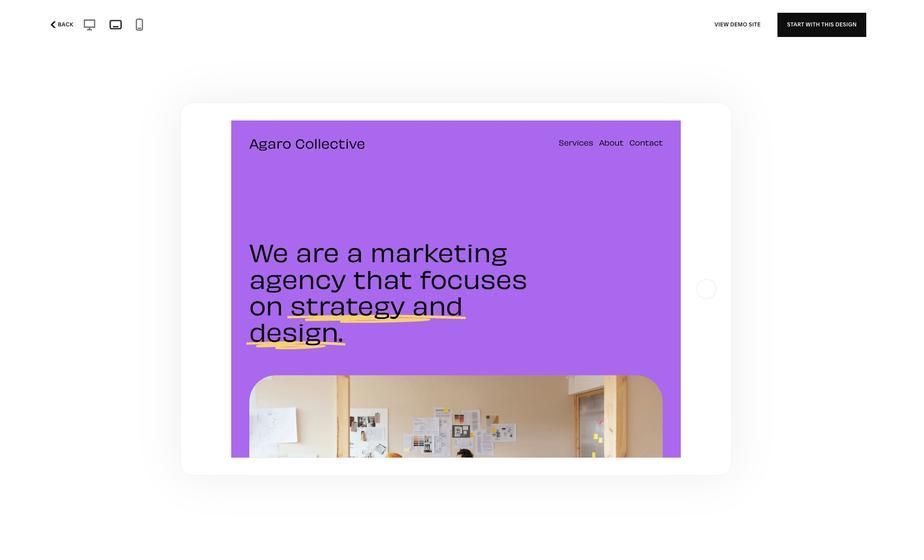 Task type: vqa. For each thing, say whether or not it's contained in the screenshot.
'Quinn' image
yes



Task type: locate. For each thing, give the bounding box(es) containing it.
mycelium image
[[338, 116, 575, 432]]

reseda
[[337, 66, 365, 75]]

site
[[750, 21, 761, 28]]

-
[[63, 22, 65, 31], [97, 22, 100, 31], [150, 22, 153, 31], [171, 22, 174, 31], [215, 22, 218, 31], [249, 22, 252, 31], [284, 22, 287, 31]]

- right store
[[63, 22, 65, 31]]

ortiz
[[605, 66, 625, 75]]

- left blog
[[150, 22, 153, 31]]

this
[[822, 21, 835, 28]]

start with this design
[[788, 21, 858, 28]]

- right courses
[[249, 22, 252, 31]]

- right blog
[[171, 22, 174, 31]]

view demo site
[[715, 21, 761, 28]]

demo
[[731, 21, 748, 28]]

- left courses
[[215, 22, 218, 31]]

agaro image
[[71, 116, 308, 432]]

with
[[806, 21, 821, 28]]

mycelium
[[337, 442, 375, 450]]

7 - from the left
[[284, 22, 287, 31]]

start
[[788, 21, 805, 28]]

balboa
[[605, 442, 634, 450]]

1 - from the left
[[63, 22, 65, 31]]

- left 'preview template on a tablet device' image at the top of the page
[[97, 22, 100, 31]]

portfolio
[[67, 22, 96, 31]]

ortiz image
[[605, 0, 842, 57]]

design
[[836, 21, 858, 28]]

beaumont image
[[71, 492, 308, 553]]

- left local
[[284, 22, 287, 31]]

5 - from the left
[[215, 22, 218, 31]]

back button
[[46, 15, 76, 34]]

3 - from the left
[[150, 22, 153, 31]]

business
[[308, 22, 338, 31]]



Task type: describe. For each thing, give the bounding box(es) containing it.
quinn image
[[71, 0, 308, 57]]

balboa image
[[605, 116, 842, 432]]

back
[[58, 21, 73, 28]]

memberships
[[102, 22, 148, 31]]

cami image
[[605, 492, 842, 553]]

preview template on a tablet device image
[[107, 17, 124, 32]]

scheduling
[[176, 22, 214, 31]]

blog
[[154, 22, 170, 31]]

bergen image
[[338, 492, 575, 553]]

online
[[19, 22, 41, 31]]

local
[[288, 22, 306, 31]]

remove agaro from your favorites list image
[[291, 443, 301, 452]]

view demo site link
[[715, 13, 761, 37]]

2 - from the left
[[97, 22, 100, 31]]

preview template on a mobile device image
[[133, 18, 146, 31]]

online store - portfolio - memberships - blog - scheduling - courses - services - local business
[[19, 22, 338, 31]]

4 - from the left
[[171, 22, 174, 31]]

preview template on a desktop device image
[[80, 18, 98, 32]]

courses
[[220, 22, 247, 31]]

services
[[254, 22, 282, 31]]

view
[[715, 21, 730, 28]]

6 - from the left
[[249, 22, 252, 31]]

store
[[43, 22, 61, 31]]

start with this design button
[[778, 13, 867, 37]]



